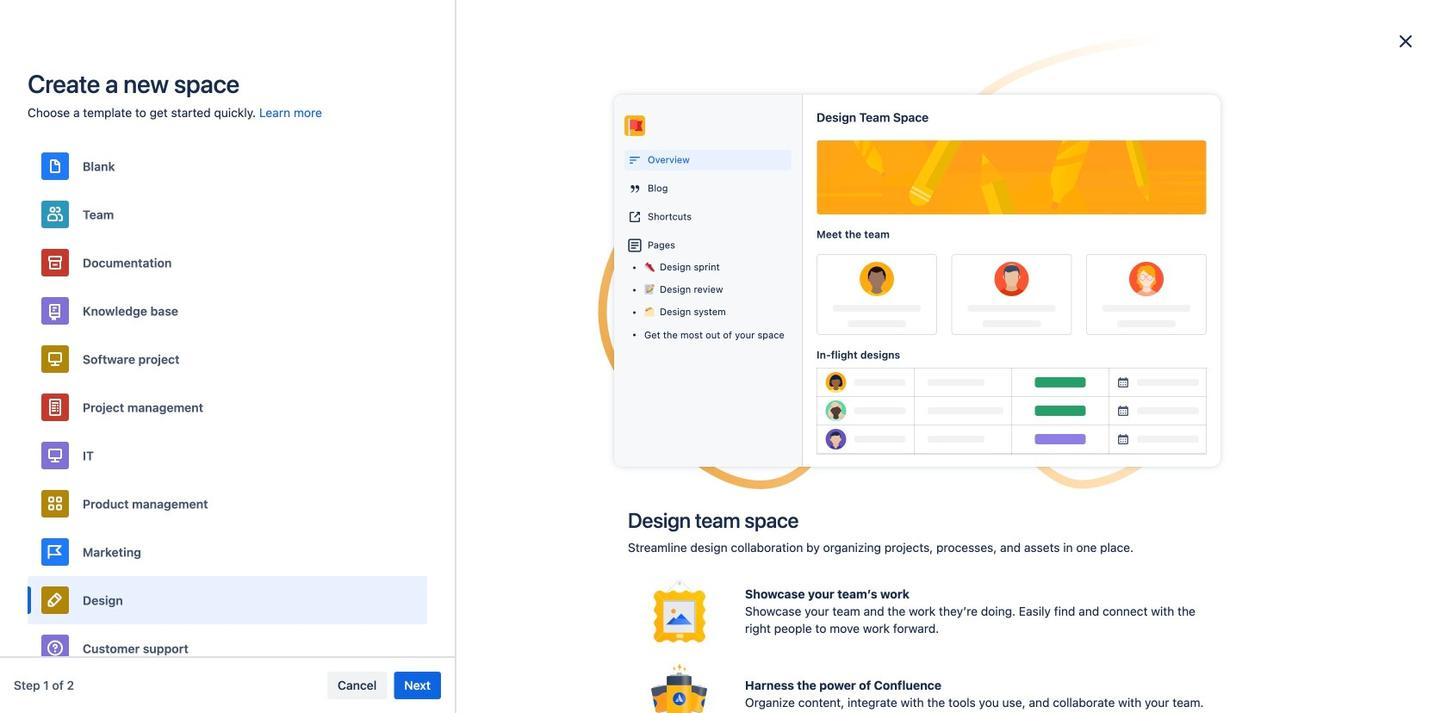 Task type: describe. For each thing, give the bounding box(es) containing it.
:athletic_shoe: image
[[644, 262, 655, 272]]

Search field
[[1120, 10, 1292, 37]]

:athletic_shoe: image
[[644, 262, 655, 272]]

search image
[[1127, 17, 1141, 31]]

close image
[[1396, 31, 1416, 52]]

button group group
[[789, 532, 860, 559]]



Task type: locate. For each thing, give the bounding box(es) containing it.
group
[[104, 76, 311, 231]]

:pencil: image
[[644, 284, 655, 295], [644, 284, 655, 295]]

:dividers: image
[[644, 307, 655, 317], [644, 307, 655, 317]]

None search field
[[1120, 10, 1292, 37]]

list
[[1296, 8, 1437, 39]]

banner
[[0, 0, 1447, 48]]



Task type: vqa. For each thing, say whether or not it's contained in the screenshot.
:info: image
no



